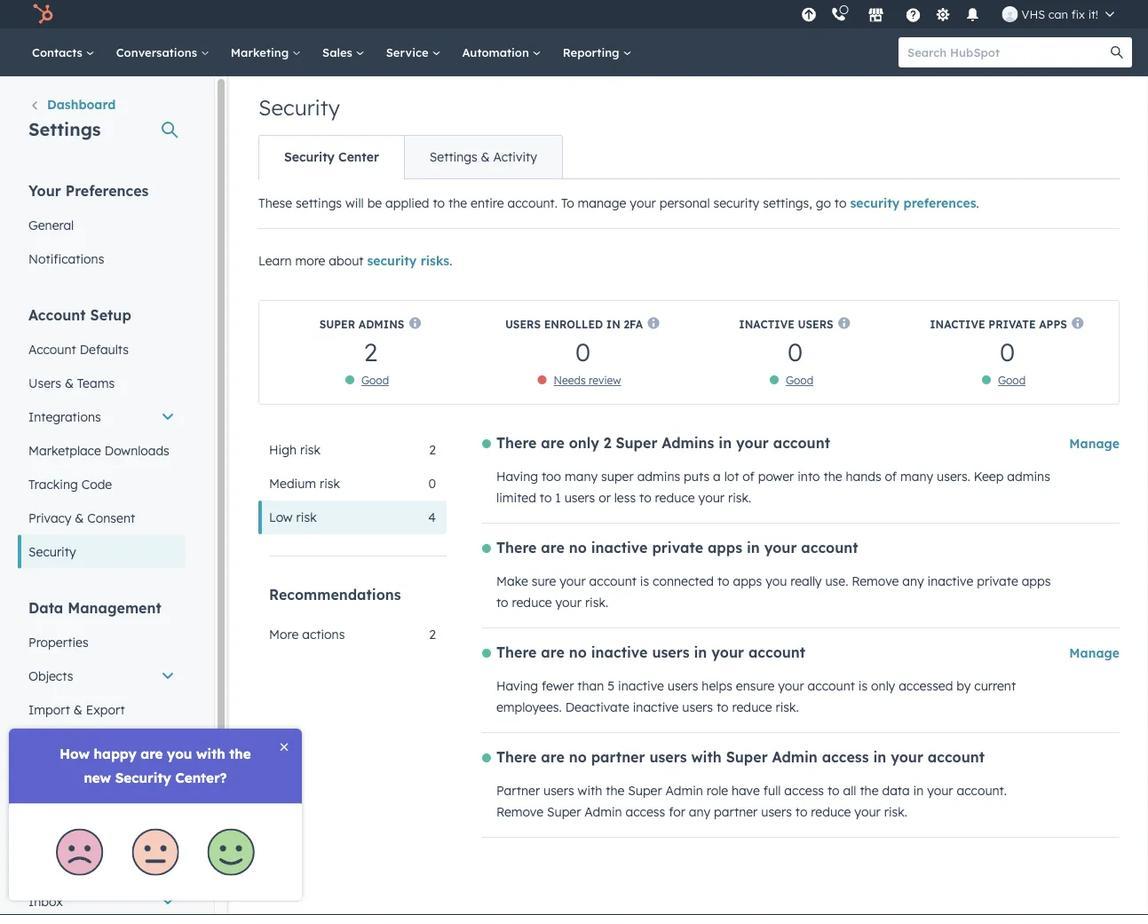 Task type: vqa. For each thing, say whether or not it's contained in the screenshot.
Account Defaults link
yes



Task type: describe. For each thing, give the bounding box(es) containing it.
reduce inside the make sure your account is connected to apps you really use. remove any inactive private apps to reduce your risk.
[[512, 595, 552, 611]]

low risk
[[269, 510, 317, 525]]

no for there are no partner users with super admin access in your account
[[569, 749, 587, 767]]

helps
[[702, 679, 733, 694]]

in up helps at the right
[[694, 644, 707, 662]]

users & teams link
[[18, 366, 186, 400]]

the down deactivate
[[606, 783, 625, 799]]

teams
[[77, 375, 115, 391]]

more
[[269, 627, 299, 643]]

0 vertical spatial with
[[692, 749, 722, 767]]

preferences
[[65, 182, 149, 199]]

needs review button
[[554, 374, 621, 387]]

0 vertical spatial admins
[[359, 318, 405, 331]]

reduce inside partner users with the super admin role have full access to all the data in your account. remove super admin access for any partner users to reduce your risk.
[[811, 805, 851, 820]]

marketplaces image
[[868, 8, 884, 24]]

needs
[[554, 374, 586, 387]]

is inside the having fewer than 5 inactive users helps ensure your account is only accessed by current employees. deactivate inactive users to reduce risk.
[[859, 679, 868, 694]]

import & export link
[[18, 693, 186, 727]]

0 vertical spatial access
[[822, 749, 869, 767]]

account inside the having fewer than 5 inactive users helps ensure your account is only accessed by current employees. deactivate inactive users to reduce risk.
[[808, 679, 855, 694]]

account defaults link
[[18, 333, 186, 366]]

help button
[[899, 0, 929, 28]]

service
[[386, 45, 432, 60]]

reporting link
[[552, 28, 643, 76]]

0 horizontal spatial .
[[450, 253, 453, 269]]

learn
[[259, 253, 292, 269]]

users down full
[[762, 805, 792, 820]]

a
[[713, 469, 721, 485]]

these
[[259, 195, 292, 211]]

2 horizontal spatial users
[[798, 318, 834, 331]]

inactive for inactive users
[[739, 318, 795, 331]]

users down helps at the right
[[683, 700, 713, 716]]

to left all
[[828, 783, 840, 799]]

& for users
[[65, 375, 74, 391]]

good button for private
[[998, 374, 1026, 387]]

be
[[367, 195, 382, 211]]

1 horizontal spatial .
[[977, 195, 980, 211]]

meetings
[[28, 827, 82, 842]]

4
[[428, 510, 436, 525]]

make
[[497, 574, 528, 589]]

risk for medium risk
[[320, 476, 340, 492]]

it!
[[1089, 7, 1099, 21]]

your inside having too many super admins puts a lot of power into the hands of many users. keep admins limited to 1 users or less to reduce your risk.
[[699, 490, 725, 506]]

about
[[329, 253, 364, 269]]

ensure
[[736, 679, 775, 694]]

to inside the having fewer than 5 inactive users helps ensure your account is only accessed by current employees. deactivate inactive users to reduce risk.
[[717, 700, 729, 716]]

data management element
[[18, 598, 186, 761]]

automation link
[[452, 28, 552, 76]]

there for there are no inactive private apps in your account
[[497, 539, 537, 557]]

account up into
[[773, 434, 831, 452]]

tracking
[[28, 477, 78, 492]]

accessed
[[899, 679, 954, 694]]

by
[[957, 679, 971, 694]]

entire
[[471, 195, 504, 211]]

manage button for there are only 2 super admins in your account
[[1070, 434, 1120, 455]]

eloise francis image
[[1003, 6, 1019, 22]]

is inside the make sure your account is connected to apps you really use. remove any inactive private apps to reduce your risk.
[[640, 574, 650, 589]]

data
[[28, 599, 63, 617]]

risk. inside partner users with the super admin role have full access to all the data in your account. remove super admin access for any partner users to reduce your risk.
[[884, 805, 908, 820]]

upgrade image
[[801, 8, 817, 24]]

1 horizontal spatial security
[[714, 195, 760, 211]]

risk. inside having too many super admins puts a lot of power into the hands of many users. keep admins limited to 1 users or less to reduce your risk.
[[728, 490, 752, 506]]

will
[[346, 195, 364, 211]]

audit logs link
[[18, 727, 186, 761]]

there for there are no inactive users in your account
[[497, 644, 537, 662]]

calling icon button
[[824, 2, 854, 26]]

account for account setup
[[28, 306, 86, 324]]

the inside having too many super admins puts a lot of power into the hands of many users. keep admins limited to 1 users or less to reduce your risk.
[[824, 469, 843, 485]]

& for privacy
[[75, 510, 84, 526]]

there for there are no partner users with super admin access in your account
[[497, 749, 537, 767]]

to right go in the right top of the page
[[835, 195, 847, 211]]

fewer
[[542, 679, 574, 694]]

sure
[[532, 574, 556, 589]]

activity
[[494, 149, 537, 165]]

remove inside the make sure your account is connected to apps you really use. remove any inactive private apps to reduce your risk.
[[852, 574, 899, 589]]

are for there are no inactive users in your account
[[541, 644, 565, 662]]

2 many from the left
[[901, 469, 934, 485]]

good for users
[[786, 374, 814, 387]]

risk for high risk
[[300, 442, 321, 458]]

downloads
[[105, 443, 170, 458]]

reporting
[[563, 45, 623, 60]]

really
[[791, 574, 822, 589]]

center
[[339, 149, 379, 165]]

privacy & consent link
[[18, 501, 186, 535]]

0 vertical spatial private
[[652, 539, 704, 557]]

no for there are no inactive private apps in your account
[[569, 539, 587, 557]]

general link
[[18, 208, 186, 242]]

actions
[[302, 627, 345, 643]]

role
[[707, 783, 729, 799]]

code
[[81, 477, 112, 492]]

users right partner
[[544, 783, 574, 799]]

security center link
[[259, 136, 404, 179]]

account down by
[[928, 749, 985, 767]]

can
[[1049, 7, 1069, 21]]

manage
[[578, 195, 627, 211]]

manage button for there are no inactive users in your account
[[1070, 643, 1120, 664]]

your preferences element
[[18, 181, 186, 276]]

less
[[615, 490, 636, 506]]

in left 2fa
[[607, 318, 621, 331]]

to left 1
[[540, 490, 552, 506]]

inbox button
[[18, 885, 186, 916]]

personal
[[660, 195, 710, 211]]

there are only 2 super admins in your account
[[497, 434, 831, 452]]

with inside partner users with the super admin role have full access to all the data in your account. remove super admin access for any partner users to reduce your risk.
[[578, 783, 603, 799]]

import
[[28, 702, 70, 718]]

security center
[[284, 149, 379, 165]]

security inside the security center link
[[284, 149, 335, 165]]

conversations link
[[105, 28, 220, 76]]

5
[[608, 679, 615, 694]]

reduce inside having too many super admins puts a lot of power into the hands of many users. keep admins limited to 1 users or less to reduce your risk.
[[655, 490, 695, 506]]

1 many from the left
[[565, 469, 598, 485]]

good button for users
[[786, 374, 814, 387]]

sales
[[322, 45, 356, 60]]

having for there are only 2 super admins in your account
[[497, 469, 538, 485]]

search button
[[1102, 37, 1133, 68]]

in up lot
[[719, 434, 732, 452]]

settings
[[296, 195, 342, 211]]

users for users enrolled in 2fa
[[505, 318, 541, 331]]

in up the data
[[874, 749, 887, 767]]

there for there are only 2 super admins in your account
[[497, 434, 537, 452]]

export
[[86, 702, 125, 718]]

manage for there are only 2 super admins in your account
[[1070, 436, 1120, 452]]

settings link
[[932, 5, 955, 24]]

users inside having too many super admins puts a lot of power into the hands of many users. keep admins limited to 1 users or less to reduce your risk.
[[565, 490, 595, 506]]

fix
[[1072, 7, 1086, 21]]

privacy
[[28, 510, 71, 526]]

properties link
[[18, 626, 186, 660]]

limited
[[497, 490, 536, 506]]

settings image
[[935, 8, 951, 24]]

more
[[295, 253, 326, 269]]

private inside the make sure your account is connected to apps you really use. remove any inactive private apps to reduce your risk.
[[977, 574, 1019, 589]]

only inside the having fewer than 5 inactive users helps ensure your account is only accessed by current employees. deactivate inactive users to reduce risk.
[[872, 679, 896, 694]]

tools element
[[18, 790, 186, 916]]

users for users & teams
[[28, 375, 61, 391]]

upgrade link
[[798, 5, 820, 24]]

1 of from the left
[[743, 469, 755, 485]]

data
[[883, 783, 910, 799]]

logs
[[63, 736, 91, 752]]

integrations button
[[18, 400, 186, 434]]

there are no partner users with super admin access in your account
[[497, 749, 985, 767]]

users up for at the bottom of the page
[[650, 749, 687, 767]]

account for account defaults
[[28, 342, 76, 357]]

are for there are no inactive private apps in your account
[[541, 539, 565, 557]]

your down all
[[855, 805, 881, 820]]

private
[[989, 318, 1036, 331]]

0 vertical spatial partner
[[591, 749, 645, 767]]

recommendations
[[269, 586, 401, 604]]

risk for low risk
[[296, 510, 317, 525]]

inbox
[[28, 894, 63, 910]]



Task type: locate. For each thing, give the bounding box(es) containing it.
risk. up there are no partner users with super admin access in your account at bottom
[[776, 700, 799, 716]]

1 admins from the left
[[637, 469, 681, 485]]

0 horizontal spatial inactive
[[739, 318, 795, 331]]

navigation containing security center
[[259, 135, 563, 179]]

marketing link
[[220, 28, 312, 76]]

1 having from the top
[[497, 469, 538, 485]]

1 no from the top
[[569, 539, 587, 557]]

0 horizontal spatial with
[[578, 783, 603, 799]]

risk. inside the having fewer than 5 inactive users helps ensure your account is only accessed by current employees. deactivate inactive users to reduce risk.
[[776, 700, 799, 716]]

& left activity
[[481, 149, 490, 165]]

2 horizontal spatial admin
[[772, 749, 818, 767]]

0 horizontal spatial settings
[[28, 118, 101, 140]]

there
[[497, 434, 537, 452], [497, 539, 537, 557], [497, 644, 537, 662], [497, 749, 537, 767]]

risk. down the data
[[884, 805, 908, 820]]

security down privacy
[[28, 544, 76, 560]]

security link
[[18, 535, 186, 569]]

1 horizontal spatial admin
[[666, 783, 703, 799]]

having fewer than 5 inactive users helps ensure your account is only accessed by current employees. deactivate inactive users to reduce risk.
[[497, 679, 1016, 716]]

0 vertical spatial only
[[569, 434, 599, 452]]

your down sure
[[556, 595, 582, 611]]

security preferences link
[[850, 195, 977, 211]]

learn more about security risks .
[[259, 253, 453, 269]]

admin
[[772, 749, 818, 767], [666, 783, 703, 799], [585, 805, 622, 820]]

your up helps at the right
[[712, 644, 744, 662]]

admin left for at the bottom of the page
[[585, 805, 622, 820]]

your right the data
[[928, 783, 954, 799]]

2 there from the top
[[497, 539, 537, 557]]

connected
[[653, 574, 714, 589]]

having up limited
[[497, 469, 538, 485]]

for
[[669, 805, 686, 820]]

0 horizontal spatial private
[[652, 539, 704, 557]]

0 down the users enrolled in 2fa
[[576, 336, 591, 367]]

manage
[[1070, 436, 1120, 452], [1070, 646, 1120, 661]]

1 good button from the left
[[361, 374, 389, 387]]

0 vertical spatial account
[[28, 306, 86, 324]]

2 horizontal spatial good button
[[998, 374, 1026, 387]]

1 horizontal spatial admins
[[662, 434, 715, 452]]

reduce down all
[[811, 805, 851, 820]]

Search HubSpot search field
[[899, 37, 1117, 68]]

having for there are no inactive users in your account
[[497, 679, 538, 694]]

2 vertical spatial security
[[28, 544, 76, 560]]

0 vertical spatial admin
[[772, 749, 818, 767]]

high
[[269, 442, 297, 458]]

access up all
[[822, 749, 869, 767]]

reduce inside the having fewer than 5 inactive users helps ensure your account is only accessed by current employees. deactivate inactive users to reduce risk.
[[732, 700, 772, 716]]

1 horizontal spatial inactive
[[930, 318, 986, 331]]

0 horizontal spatial good
[[361, 374, 389, 387]]

needs review
[[554, 374, 621, 387]]

the left entire
[[449, 195, 467, 211]]

have
[[732, 783, 760, 799]]

0 vertical spatial settings
[[28, 118, 101, 140]]

security risks link
[[367, 253, 450, 269]]

1 horizontal spatial remove
[[852, 574, 899, 589]]

0 horizontal spatial security
[[367, 253, 417, 269]]

1 vertical spatial settings
[[430, 149, 478, 165]]

good for admins
[[361, 374, 389, 387]]

there are no inactive private apps in your account
[[497, 539, 859, 557]]

users down the connected
[[652, 644, 690, 662]]

your up you
[[765, 539, 797, 557]]

access left for at the bottom of the page
[[626, 805, 666, 820]]

0 vertical spatial is
[[640, 574, 650, 589]]

account. inside partner users with the super admin role have full access to all the data in your account. remove super admin access for any partner users to reduce your risk.
[[957, 783, 1007, 799]]

1 horizontal spatial any
[[903, 574, 924, 589]]

risk right high
[[300, 442, 321, 458]]

risk. down lot
[[728, 490, 752, 506]]

calling icon image
[[831, 7, 847, 23]]

3 are from the top
[[541, 644, 565, 662]]

users inside "link"
[[28, 375, 61, 391]]

3 good from the left
[[998, 374, 1026, 387]]

1 horizontal spatial private
[[977, 574, 1019, 589]]

account up use.
[[802, 539, 859, 557]]

risk right medium
[[320, 476, 340, 492]]

1 good from the left
[[361, 374, 389, 387]]

admins up puts
[[662, 434, 715, 452]]

0 horizontal spatial good button
[[361, 374, 389, 387]]

only up or
[[569, 434, 599, 452]]

than
[[578, 679, 604, 694]]

0 horizontal spatial remove
[[497, 805, 544, 820]]

1 vertical spatial partner
[[714, 805, 758, 820]]

0 vertical spatial having
[[497, 469, 538, 485]]

in inside partner users with the super admin role have full access to all the data in your account. remove super admin access for any partner users to reduce your risk.
[[914, 783, 924, 799]]

management
[[68, 599, 161, 617]]

any right use.
[[903, 574, 924, 589]]

& inside "link"
[[65, 375, 74, 391]]

risk
[[300, 442, 321, 458], [320, 476, 340, 492], [296, 510, 317, 525]]

inactive for inactive private apps
[[930, 318, 986, 331]]

risk right low
[[296, 510, 317, 525]]

navigation
[[259, 135, 563, 179]]

super
[[319, 318, 355, 331], [616, 434, 658, 452], [726, 749, 768, 767], [628, 783, 662, 799], [547, 805, 581, 820]]

security left settings,
[[714, 195, 760, 211]]

1 horizontal spatial only
[[872, 679, 896, 694]]

users left helps at the right
[[668, 679, 699, 694]]

1 there from the top
[[497, 434, 537, 452]]

your right 'manage'
[[630, 195, 656, 211]]

account. left to
[[508, 195, 558, 211]]

2 having from the top
[[497, 679, 538, 694]]

0 horizontal spatial partner
[[591, 749, 645, 767]]

1 vertical spatial remove
[[497, 805, 544, 820]]

your up lot
[[736, 434, 769, 452]]

manage for there are no inactive users in your account
[[1070, 646, 1120, 661]]

low
[[269, 510, 293, 525]]

0 vertical spatial any
[[903, 574, 924, 589]]

good button down private
[[998, 374, 1026, 387]]

these settings will be applied to the entire account. to manage your personal security settings, go to security preferences .
[[259, 195, 980, 211]]

2 horizontal spatial good
[[998, 374, 1026, 387]]

hubspot image
[[32, 4, 53, 25]]

having up employees.
[[497, 679, 538, 694]]

2 vertical spatial no
[[569, 749, 587, 767]]

admins
[[637, 469, 681, 485], [1008, 469, 1051, 485]]

privacy & consent
[[28, 510, 135, 526]]

only left accessed
[[872, 679, 896, 694]]

account up account defaults
[[28, 306, 86, 324]]

good down private
[[998, 374, 1026, 387]]

1 horizontal spatial with
[[692, 749, 722, 767]]

notifications
[[28, 251, 104, 266]]

marketplace
[[28, 443, 101, 458]]

are for there are no partner users with super admin access in your account
[[541, 749, 565, 767]]

admins down learn more about security risks .
[[359, 318, 405, 331]]

2 account from the top
[[28, 342, 76, 357]]

settings for settings
[[28, 118, 101, 140]]

to down helps at the right
[[717, 700, 729, 716]]

to down there are no partner users with super admin access in your account at bottom
[[796, 805, 808, 820]]

1 vertical spatial security
[[284, 149, 335, 165]]

settings up entire
[[430, 149, 478, 165]]

0 horizontal spatial account.
[[508, 195, 558, 211]]

1 vertical spatial manage
[[1070, 646, 1120, 661]]

1 vertical spatial access
[[785, 783, 824, 799]]

defaults
[[80, 342, 129, 357]]

0 horizontal spatial of
[[743, 469, 755, 485]]

vhs can fix it! menu
[[796, 0, 1127, 28]]

1 vertical spatial risk
[[320, 476, 340, 492]]

sales link
[[312, 28, 375, 76]]

2 horizontal spatial security
[[850, 195, 900, 211]]

account.
[[508, 195, 558, 211], [957, 783, 1007, 799]]

is left the connected
[[640, 574, 650, 589]]

account right sure
[[589, 574, 637, 589]]

to right the connected
[[718, 574, 730, 589]]

many right too
[[565, 469, 598, 485]]

more actions
[[269, 627, 345, 643]]

there up limited
[[497, 434, 537, 452]]

your
[[28, 182, 61, 199]]

1 manage button from the top
[[1070, 434, 1120, 455]]

0 vertical spatial no
[[569, 539, 587, 557]]

partner inside partner users with the super admin role have full access to all the data in your account. remove super admin access for any partner users to reduce your risk.
[[714, 805, 758, 820]]

enrolled
[[544, 318, 603, 331]]

settings inside settings & activity link
[[430, 149, 478, 165]]

any inside partner users with the super admin role have full access to all the data in your account. remove super admin access for any partner users to reduce your risk.
[[689, 805, 711, 820]]

account up 'ensure'
[[749, 644, 806, 662]]

to
[[433, 195, 445, 211], [835, 195, 847, 211], [540, 490, 552, 506], [640, 490, 652, 506], [718, 574, 730, 589], [497, 595, 509, 611], [717, 700, 729, 716], [828, 783, 840, 799], [796, 805, 808, 820]]

account setup
[[28, 306, 131, 324]]

1 horizontal spatial admins
[[1008, 469, 1051, 485]]

2 good from the left
[[786, 374, 814, 387]]

0 vertical spatial manage button
[[1070, 434, 1120, 455]]

there up partner
[[497, 749, 537, 767]]

2 good button from the left
[[786, 374, 814, 387]]

remove down partner
[[497, 805, 544, 820]]

or
[[599, 490, 611, 506]]

1 vertical spatial account.
[[957, 783, 1007, 799]]

& for import
[[74, 702, 82, 718]]

users.
[[937, 469, 971, 485]]

& left teams
[[65, 375, 74, 391]]

2 of from the left
[[885, 469, 897, 485]]

1 vertical spatial having
[[497, 679, 538, 694]]

0 for users
[[788, 336, 803, 367]]

account up users & teams at the top left
[[28, 342, 76, 357]]

use.
[[826, 574, 849, 589]]

vhs can fix it!
[[1022, 7, 1099, 21]]

0 horizontal spatial any
[[689, 805, 711, 820]]

contacts
[[32, 45, 86, 60]]

good button for admins
[[361, 374, 389, 387]]

your inside the having fewer than 5 inactive users helps ensure your account is only accessed by current employees. deactivate inactive users to reduce risk.
[[778, 679, 805, 694]]

3 there from the top
[[497, 644, 537, 662]]

0 horizontal spatial is
[[640, 574, 650, 589]]

employees.
[[497, 700, 562, 716]]

notifications button
[[958, 0, 988, 28]]

notifications link
[[18, 242, 186, 276]]

inactive private apps
[[930, 318, 1068, 331]]

risk.
[[728, 490, 752, 506], [585, 595, 609, 611], [776, 700, 799, 716], [884, 805, 908, 820]]

0 down private
[[1000, 336, 1015, 367]]

& for settings
[[481, 149, 490, 165]]

0 for private
[[1000, 336, 1015, 367]]

1 vertical spatial no
[[569, 644, 587, 662]]

to right less
[[640, 490, 652, 506]]

marketplaces button
[[858, 0, 895, 28]]

account inside the make sure your account is connected to apps you really use. remove any inactive private apps to reduce your risk.
[[589, 574, 637, 589]]

0 horizontal spatial users
[[28, 375, 61, 391]]

admin up full
[[772, 749, 818, 767]]

0 for enrolled
[[576, 336, 591, 367]]

1 horizontal spatial settings
[[430, 149, 478, 165]]

0 horizontal spatial admins
[[359, 318, 405, 331]]

4 are from the top
[[541, 749, 565, 767]]

0 horizontal spatial admins
[[637, 469, 681, 485]]

reduce down puts
[[655, 490, 695, 506]]

good down super admins
[[361, 374, 389, 387]]

settings,
[[763, 195, 813, 211]]

2 vertical spatial admin
[[585, 805, 622, 820]]

1 horizontal spatial users
[[505, 318, 541, 331]]

many left users.
[[901, 469, 934, 485]]

1 horizontal spatial is
[[859, 679, 868, 694]]

deactivate
[[566, 700, 630, 716]]

properties
[[28, 635, 88, 650]]

of
[[743, 469, 755, 485], [885, 469, 897, 485]]

1
[[555, 490, 561, 506]]

0 vertical spatial .
[[977, 195, 980, 211]]

you
[[766, 574, 787, 589]]

good for private
[[998, 374, 1026, 387]]

all
[[843, 783, 857, 799]]

0 horizontal spatial admin
[[585, 805, 622, 820]]

in up the make sure your account is connected to apps you really use. remove any inactive private apps to reduce your risk.
[[747, 539, 760, 557]]

to down make in the left bottom of the page
[[497, 595, 509, 611]]

no for there are no inactive users in your account
[[569, 644, 587, 662]]

admins down there are only 2 super admins in your account
[[637, 469, 681, 485]]

admin up for at the bottom of the page
[[666, 783, 703, 799]]

calling
[[28, 860, 68, 876]]

1 vertical spatial account
[[28, 342, 76, 357]]

remove inside partner users with the super admin role have full access to all the data in your account. remove super admin access for any partner users to reduce your risk.
[[497, 805, 544, 820]]

1 vertical spatial manage button
[[1070, 643, 1120, 664]]

of right lot
[[743, 469, 755, 485]]

account setup element
[[18, 305, 186, 569]]

1 vertical spatial only
[[872, 679, 896, 694]]

1 account from the top
[[28, 306, 86, 324]]

1 horizontal spatial account.
[[957, 783, 1007, 799]]

objects
[[28, 668, 73, 684]]

1 horizontal spatial many
[[901, 469, 934, 485]]

good button down super admins
[[361, 374, 389, 387]]

4 there from the top
[[497, 749, 537, 767]]

help image
[[906, 8, 922, 24]]

your up the data
[[891, 749, 924, 767]]

notifications image
[[965, 8, 981, 24]]

security right go in the right top of the page
[[850, 195, 900, 211]]

2 vertical spatial risk
[[296, 510, 317, 525]]

1 horizontal spatial good
[[786, 374, 814, 387]]

risks
[[421, 253, 450, 269]]

1 vertical spatial any
[[689, 805, 711, 820]]

& inside the data management element
[[74, 702, 82, 718]]

0 vertical spatial risk
[[300, 442, 321, 458]]

reduce down sure
[[512, 595, 552, 611]]

risk. inside the make sure your account is connected to apps you really use. remove any inactive private apps to reduce your risk.
[[585, 595, 609, 611]]

1 are from the top
[[541, 434, 565, 452]]

0 vertical spatial security
[[259, 94, 340, 121]]

power
[[758, 469, 794, 485]]

high risk
[[269, 442, 321, 458]]

the right all
[[860, 783, 879, 799]]

marketing
[[231, 45, 292, 60]]

is left accessed
[[859, 679, 868, 694]]

security inside security 'link'
[[28, 544, 76, 560]]

super admins
[[319, 318, 405, 331]]

2 admins from the left
[[1008, 469, 1051, 485]]

to
[[561, 195, 574, 211]]

marketplace downloads
[[28, 443, 170, 458]]

are up too
[[541, 434, 565, 452]]

1 horizontal spatial partner
[[714, 805, 758, 820]]

2 no from the top
[[569, 644, 587, 662]]

access
[[822, 749, 869, 767], [785, 783, 824, 799], [626, 805, 666, 820]]

having
[[497, 469, 538, 485], [497, 679, 538, 694]]

&
[[481, 149, 490, 165], [65, 375, 74, 391], [75, 510, 84, 526], [74, 702, 82, 718]]

1 inactive from the left
[[739, 318, 795, 331]]

your right sure
[[560, 574, 586, 589]]

0 vertical spatial account.
[[508, 195, 558, 211]]

0 up 4
[[429, 476, 436, 492]]

0 horizontal spatial many
[[565, 469, 598, 485]]

many
[[565, 469, 598, 485], [901, 469, 934, 485]]

account. right the data
[[957, 783, 1007, 799]]

security up security center
[[259, 94, 340, 121]]

audit
[[28, 736, 59, 752]]

review
[[589, 374, 621, 387]]

search image
[[1111, 46, 1124, 59]]

admins
[[359, 318, 405, 331], [662, 434, 715, 452]]

1 vertical spatial with
[[578, 783, 603, 799]]

partner down have
[[714, 805, 758, 820]]

setup
[[90, 306, 131, 324]]

good button
[[361, 374, 389, 387], [786, 374, 814, 387], [998, 374, 1026, 387]]

2 are from the top
[[541, 539, 565, 557]]

security up settings
[[284, 149, 335, 165]]

1 vertical spatial is
[[859, 679, 868, 694]]

having inside the having fewer than 5 inactive users helps ensure your account is only accessed by current employees. deactivate inactive users to reduce risk.
[[497, 679, 538, 694]]

3 no from the top
[[569, 749, 587, 767]]

your preferences
[[28, 182, 149, 199]]

integrations
[[28, 409, 101, 425]]

having inside having too many super admins puts a lot of power into the hands of many users. keep admins limited to 1 users or less to reduce your risk.
[[497, 469, 538, 485]]

& left export
[[74, 702, 82, 718]]

inactive
[[739, 318, 795, 331], [930, 318, 986, 331]]

settings & activity
[[430, 149, 537, 165]]

1 vertical spatial admin
[[666, 783, 703, 799]]

with right partner
[[578, 783, 603, 799]]

2 inactive from the left
[[930, 318, 986, 331]]

there up employees.
[[497, 644, 537, 662]]

partner
[[591, 749, 645, 767], [714, 805, 758, 820]]

1 horizontal spatial of
[[885, 469, 897, 485]]

are down employees.
[[541, 749, 565, 767]]

in right the data
[[914, 783, 924, 799]]

automation
[[462, 45, 533, 60]]

users right 1
[[565, 490, 595, 506]]

1 vertical spatial .
[[450, 253, 453, 269]]

2 manage button from the top
[[1070, 643, 1120, 664]]

to right applied
[[433, 195, 445, 211]]

0
[[576, 336, 591, 367], [788, 336, 803, 367], [1000, 336, 1015, 367], [429, 476, 436, 492]]

1 manage from the top
[[1070, 436, 1120, 452]]

puts
[[684, 469, 710, 485]]

2 vertical spatial access
[[626, 805, 666, 820]]

0 vertical spatial manage
[[1070, 436, 1120, 452]]

1 vertical spatial private
[[977, 574, 1019, 589]]

objects button
[[18, 660, 186, 693]]

your down a
[[699, 490, 725, 506]]

are
[[541, 434, 565, 452], [541, 539, 565, 557], [541, 644, 565, 662], [541, 749, 565, 767]]

admins right keep
[[1008, 469, 1051, 485]]

are for there are only 2 super admins in your account
[[541, 434, 565, 452]]

account right 'ensure'
[[808, 679, 855, 694]]

access right full
[[785, 783, 824, 799]]

settings for settings & activity
[[430, 149, 478, 165]]

inactive inside the make sure your account is connected to apps you really use. remove any inactive private apps to reduce your risk.
[[928, 574, 974, 589]]

0 horizontal spatial only
[[569, 434, 599, 452]]

remove right use.
[[852, 574, 899, 589]]

3 good button from the left
[[998, 374, 1026, 387]]

2 manage from the top
[[1070, 646, 1120, 661]]

1 vertical spatial admins
[[662, 434, 715, 452]]

lot
[[725, 469, 739, 485]]

of right the hands
[[885, 469, 897, 485]]

0 vertical spatial remove
[[852, 574, 899, 589]]

& right privacy
[[75, 510, 84, 526]]

1 horizontal spatial good button
[[786, 374, 814, 387]]

reduce down 'ensure'
[[732, 700, 772, 716]]

any inside the make sure your account is connected to apps you really use. remove any inactive private apps to reduce your risk.
[[903, 574, 924, 589]]

go
[[816, 195, 831, 211]]

there up make in the left bottom of the page
[[497, 539, 537, 557]]

account defaults
[[28, 342, 129, 357]]

good down inactive users
[[786, 374, 814, 387]]



